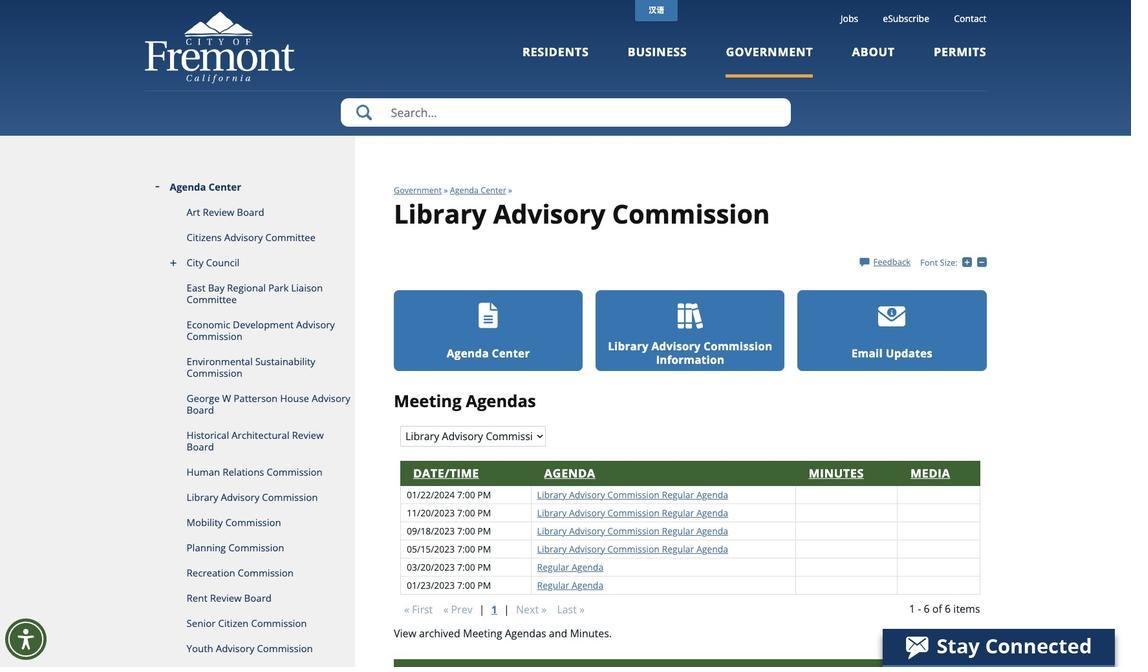Task type: describe. For each thing, give the bounding box(es) containing it.
board inside historical architectural review board
[[187, 440, 214, 453]]

commission inside economic development advisory commission
[[187, 330, 242, 343]]

center up art review board
[[209, 180, 241, 193]]

rent review board link
[[145, 586, 355, 611]]

senior citizen commission link
[[145, 611, 355, 636]]

minutes link
[[809, 465, 864, 481]]

advisory inside library advisory commission information
[[652, 339, 701, 354]]

1 link
[[487, 601, 501, 618]]

font size: link
[[920, 257, 958, 268]]

7:00 for 09/18/2023
[[457, 525, 475, 537]]

council
[[206, 256, 239, 269]]

| 1 |
[[479, 602, 512, 617]]

pm for 01/23/2023 7:00 pm
[[477, 579, 491, 591]]

city council
[[187, 256, 239, 269]]

historical architectural review board link
[[145, 423, 355, 460]]

house
[[280, 392, 309, 405]]

meeting agendas
[[394, 390, 536, 413]]

george
[[187, 392, 220, 405]]

residents
[[522, 44, 589, 59]]

senior citizen commission
[[187, 617, 307, 630]]

+ link
[[962, 256, 977, 268]]

environmental sustainability commission link
[[145, 349, 355, 386]]

committee inside east bay regional park liaison committee
[[187, 293, 237, 306]]

about
[[852, 44, 895, 59]]

library advisory commission regular agenda link for 11/20/2023 7:00 pm
[[537, 507, 728, 519]]

regular for 09/18/2023 7:00 pm
[[662, 525, 694, 537]]

library advisory commission regular agenda link for 05/15/2023 7:00 pm
[[537, 543, 728, 555]]

commission inside government » agenda center library advisory commission
[[612, 196, 770, 231]]

1 vertical spatial -
[[918, 602, 921, 616]]

citizens advisory committee
[[187, 231, 316, 244]]

»
[[444, 185, 448, 196]]

media
[[911, 465, 950, 481]]

email updates link
[[798, 290, 987, 371]]

library inside government » agenda center library advisory commission
[[394, 196, 487, 231]]

stay connected image
[[883, 629, 1114, 665]]

advisory inside george w patterson house advisory board
[[312, 392, 350, 405]]

planning
[[187, 541, 226, 554]]

minutes.
[[570, 626, 612, 641]]

government for government
[[726, 44, 813, 59]]

george w patterson house advisory board
[[187, 392, 350, 416]]

03/20/2023
[[407, 561, 455, 573]]

mobility
[[187, 516, 223, 529]]

historical architectural review board
[[187, 429, 324, 453]]

advisory inside government » agenda center library advisory commission
[[493, 196, 605, 231]]

jobs link
[[841, 12, 858, 25]]

01/23/2023 7:00 pm
[[407, 579, 491, 591]]

mobility commission link
[[145, 510, 355, 535]]

1 vertical spatial meeting
[[463, 626, 502, 641]]

size:
[[940, 257, 958, 268]]

email
[[852, 346, 883, 361]]

library inside library advisory commission information
[[608, 339, 649, 354]]

permits link
[[934, 44, 987, 77]]

+
[[972, 256, 977, 268]]

library advisory commission regular agenda for 05/15/2023 7:00 pm
[[537, 543, 728, 555]]

7:00 for 03/20/2023
[[457, 561, 475, 573]]

sustainability
[[255, 355, 315, 368]]

date/time link
[[413, 465, 479, 481]]

1 - 6 of 6 items
[[909, 602, 980, 616]]

pm for 03/20/2023 7:00 pm
[[477, 561, 491, 573]]

citizens advisory committee link
[[145, 225, 355, 250]]

11/20/2023
[[407, 507, 455, 519]]

review for art review board
[[203, 206, 234, 219]]

george w patterson house advisory board link
[[145, 386, 355, 423]]

0 horizontal spatial 1
[[491, 602, 497, 617]]

esubscribe
[[883, 12, 929, 25]]

development
[[233, 318, 294, 331]]

advisory inside library advisory commission "link"
[[221, 491, 259, 504]]

contact
[[954, 12, 987, 25]]

government » agenda center library advisory commission
[[394, 185, 770, 231]]

1 | from the left
[[479, 602, 485, 617]]

patterson
[[234, 392, 278, 405]]

05/15/2023 7:00 pm
[[407, 543, 491, 555]]

relations
[[223, 466, 264, 479]]

economic
[[187, 318, 230, 331]]

city
[[187, 256, 204, 269]]

books image
[[677, 303, 704, 330]]

board down recreation commission link
[[244, 592, 272, 605]]

review for rent review board
[[210, 592, 242, 605]]

2 | from the left
[[504, 602, 510, 617]]

regular for 01/22/2024 7:00 pm
[[662, 489, 694, 501]]

historical
[[187, 429, 229, 442]]

0 vertical spatial government link
[[726, 44, 813, 77]]

human relations commission
[[187, 466, 323, 479]]

items
[[953, 602, 980, 616]]

park
[[268, 281, 289, 294]]

economic development advisory commission
[[187, 318, 335, 343]]

liaison
[[291, 281, 323, 294]]

01/22/2024
[[407, 489, 455, 501]]

citizen
[[218, 617, 249, 630]]

art review board
[[187, 206, 264, 219]]

library advisory commission information
[[608, 339, 772, 368]]

east bay regional park liaison committee link
[[145, 275, 355, 312]]

1 horizontal spatial 1
[[909, 602, 915, 616]]

youth advisory commission
[[187, 642, 313, 655]]

pm for 01/22/2024 7:00 pm
[[477, 489, 491, 501]]

minutes
[[809, 465, 864, 481]]

committee inside 'link'
[[265, 231, 316, 244]]

business link
[[628, 44, 687, 77]]

library advisory commission regular agenda link for 09/18/2023 7:00 pm
[[537, 525, 728, 537]]

regular for 11/20/2023 7:00 pm
[[662, 507, 694, 519]]

columnusercontrol3 main content
[[355, 136, 993, 667]]



Task type: vqa. For each thing, say whether or not it's contained in the screenshot.
your
no



Task type: locate. For each thing, give the bounding box(es) containing it.
library advisory commission regular agenda for 01/22/2024 7:00 pm
[[537, 489, 728, 501]]

planning commission link
[[145, 535, 355, 561]]

| right 1 link
[[504, 602, 510, 617]]

business
[[628, 44, 687, 59]]

5 pm from the top
[[477, 561, 491, 573]]

1 pm from the top
[[477, 489, 491, 501]]

0 vertical spatial regular agenda link
[[537, 561, 604, 573]]

font
[[920, 257, 938, 268]]

library advisory commission link
[[145, 485, 355, 510]]

1 vertical spatial government link
[[394, 185, 442, 196]]

review right art
[[203, 206, 234, 219]]

youth advisory commission link
[[145, 636, 355, 662]]

center inside government » agenda center library advisory commission
[[481, 185, 506, 196]]

0 vertical spatial agendas
[[466, 390, 536, 413]]

pm up 1 link
[[477, 579, 491, 591]]

agenda center inside columnusercontrol3 main content
[[447, 346, 530, 361]]

government inside government » agenda center library advisory commission
[[394, 185, 442, 196]]

pm for 09/18/2023 7:00 pm
[[477, 525, 491, 537]]

1 horizontal spatial 6
[[945, 602, 951, 616]]

0 vertical spatial review
[[203, 206, 234, 219]]

0 horizontal spatial government link
[[394, 185, 442, 196]]

1 vertical spatial agenda center
[[447, 346, 530, 361]]

0 vertical spatial regular agenda
[[537, 561, 604, 573]]

advisory inside citizens advisory committee 'link'
[[224, 231, 263, 244]]

regular agenda link
[[537, 561, 604, 573], [537, 579, 604, 591]]

1 left of
[[909, 602, 915, 616]]

economic development advisory commission link
[[145, 312, 355, 349]]

environmental sustainability commission
[[187, 355, 315, 380]]

4 library advisory commission regular agenda link from the top
[[537, 543, 728, 555]]

regular agenda for 03/20/2023 7:00 pm
[[537, 561, 604, 573]]

human
[[187, 466, 220, 479]]

11/20/2023 7:00 pm
[[407, 507, 491, 519]]

pm up 09/18/2023 7:00 pm
[[477, 507, 491, 519]]

library advisory commission regular agenda for 11/20/2023 7:00 pm
[[537, 507, 728, 519]]

1 library advisory commission regular agenda link from the top
[[537, 489, 728, 501]]

0 vertical spatial -
[[987, 256, 989, 268]]

contact link
[[954, 12, 987, 25]]

7:00 up 03/20/2023 7:00 pm
[[457, 543, 475, 555]]

1 horizontal spatial |
[[504, 602, 510, 617]]

pm for 05/15/2023 7:00 pm
[[477, 543, 491, 555]]

6 7:00 from the top
[[457, 579, 475, 591]]

architectural
[[232, 429, 289, 442]]

library
[[394, 196, 487, 231], [608, 339, 649, 354], [537, 489, 567, 501], [187, 491, 218, 504], [537, 507, 567, 519], [537, 525, 567, 537], [537, 543, 567, 555]]

east
[[187, 281, 205, 294]]

library advisory commission regular agenda for 09/18/2023 7:00 pm
[[537, 525, 728, 537]]

0 vertical spatial government
[[726, 44, 813, 59]]

4 library advisory commission regular agenda from the top
[[537, 543, 728, 555]]

2 vertical spatial review
[[210, 592, 242, 605]]

board up human
[[187, 440, 214, 453]]

0 horizontal spatial 6
[[924, 602, 930, 616]]

1 regular agenda link from the top
[[537, 561, 604, 573]]

board up historical
[[187, 404, 214, 416]]

commission inside environmental sustainability commission
[[187, 367, 242, 380]]

city council link
[[145, 250, 355, 275]]

1 7:00 from the top
[[457, 489, 475, 501]]

board inside george w patterson house advisory board
[[187, 404, 214, 416]]

0 horizontal spatial committee
[[187, 293, 237, 306]]

archived
[[419, 626, 460, 641]]

information
[[656, 353, 724, 368]]

media link
[[911, 465, 950, 481]]

recreation commission
[[187, 567, 294, 579]]

government for government » agenda center library advisory commission
[[394, 185, 442, 196]]

regular agenda link for 01/23/2023 7:00 pm
[[537, 579, 604, 591]]

0 horizontal spatial meeting
[[394, 390, 461, 413]]

permits
[[934, 44, 987, 59]]

6
[[924, 602, 930, 616], [945, 602, 951, 616]]

0 vertical spatial agenda center
[[170, 180, 241, 193]]

recreation
[[187, 567, 235, 579]]

w
[[222, 392, 231, 405]]

pm up 05/15/2023 7:00 pm
[[477, 525, 491, 537]]

7:00 for 05/15/2023
[[457, 543, 475, 555]]

6 pm from the top
[[477, 579, 491, 591]]

pm
[[477, 489, 491, 501], [477, 507, 491, 519], [477, 525, 491, 537], [477, 543, 491, 555], [477, 561, 491, 573], [477, 579, 491, 591]]

art
[[187, 206, 200, 219]]

agenda center up art
[[170, 180, 241, 193]]

- right +
[[987, 256, 989, 268]]

regular agenda for 01/23/2023 7:00 pm
[[537, 579, 604, 591]]

7:00 up 11/20/2023 7:00 pm
[[457, 489, 475, 501]]

2 6 from the left
[[945, 602, 951, 616]]

2 library advisory commission regular agenda from the top
[[537, 507, 728, 519]]

01/23/2023
[[407, 579, 455, 591]]

center
[[209, 180, 241, 193], [481, 185, 506, 196], [492, 346, 530, 361]]

1 vertical spatial regular agenda
[[537, 579, 604, 591]]

agenda center down the file lines image
[[447, 346, 530, 361]]

committee down art review board link
[[265, 231, 316, 244]]

6 left of
[[924, 602, 930, 616]]

recreation commission link
[[145, 561, 355, 586]]

5 7:00 from the top
[[457, 561, 475, 573]]

1 6 from the left
[[924, 602, 930, 616]]

1 regular agenda from the top
[[537, 561, 604, 573]]

senior
[[187, 617, 216, 630]]

committee up economic
[[187, 293, 237, 306]]

Search text field
[[340, 98, 791, 127]]

3 library advisory commission regular agenda link from the top
[[537, 525, 728, 537]]

agenda center link
[[145, 175, 355, 200], [450, 185, 506, 196], [394, 290, 583, 371]]

subscribe image
[[878, 306, 906, 327]]

regular
[[662, 489, 694, 501], [662, 507, 694, 519], [662, 525, 694, 537], [662, 543, 694, 555], [537, 561, 569, 573], [537, 579, 569, 591]]

6 right of
[[945, 602, 951, 616]]

2 pm from the top
[[477, 507, 491, 519]]

7:00 for 01/23/2023
[[457, 579, 475, 591]]

font size:
[[920, 257, 958, 268]]

09/18/2023
[[407, 525, 455, 537]]

0 vertical spatial committee
[[265, 231, 316, 244]]

- left of
[[918, 602, 921, 616]]

1 vertical spatial committee
[[187, 293, 237, 306]]

youth
[[187, 642, 213, 655]]

2 regular agenda from the top
[[537, 579, 604, 591]]

7:00 up 09/18/2023 7:00 pm
[[457, 507, 475, 519]]

7:00 for 01/22/2024
[[457, 489, 475, 501]]

01/22/2024 7:00 pm
[[407, 489, 491, 501]]

library inside "link"
[[187, 491, 218, 504]]

2 library advisory commission regular agenda link from the top
[[537, 507, 728, 519]]

1 horizontal spatial committee
[[265, 231, 316, 244]]

regular agenda link for 03/20/2023 7:00 pm
[[537, 561, 604, 573]]

commission inside library advisory commission information
[[704, 339, 772, 354]]

library advisory commission information link
[[596, 290, 785, 371]]

library advisory commission
[[187, 491, 318, 504]]

agendas
[[466, 390, 536, 413], [505, 626, 546, 641]]

4 7:00 from the top
[[457, 543, 475, 555]]

center down the file lines image
[[492, 346, 530, 361]]

1 horizontal spatial meeting
[[463, 626, 502, 641]]

| left 1 link
[[479, 602, 485, 617]]

03/20/2023 7:00 pm
[[407, 561, 491, 573]]

and
[[549, 626, 567, 641]]

agenda inside government » agenda center library advisory commission
[[450, 185, 479, 196]]

1 library advisory commission regular agenda from the top
[[537, 489, 728, 501]]

bay
[[208, 281, 225, 294]]

date/time
[[413, 465, 479, 481]]

jobs
[[841, 12, 858, 25]]

2 7:00 from the top
[[457, 507, 475, 519]]

1 horizontal spatial -
[[987, 256, 989, 268]]

1 vertical spatial government
[[394, 185, 442, 196]]

board up "citizens advisory committee" at the top left of the page
[[237, 206, 264, 219]]

2 regular agenda link from the top
[[537, 579, 604, 591]]

7:00 up 05/15/2023 7:00 pm
[[457, 525, 475, 537]]

regular for 05/15/2023 7:00 pm
[[662, 543, 694, 555]]

1 vertical spatial regular agenda link
[[537, 579, 604, 591]]

view
[[394, 626, 416, 641]]

3 7:00 from the top
[[457, 525, 475, 537]]

library advisory commission regular agenda link for 01/22/2024 7:00 pm
[[537, 489, 728, 501]]

commission inside "link"
[[262, 491, 318, 504]]

rent
[[187, 592, 207, 605]]

updates
[[886, 346, 933, 361]]

3 library advisory commission regular agenda from the top
[[537, 525, 728, 537]]

center right »
[[481, 185, 506, 196]]

4 pm from the top
[[477, 543, 491, 555]]

05/15/2023
[[407, 543, 455, 555]]

advisory
[[493, 196, 605, 231], [224, 231, 263, 244], [296, 318, 335, 331], [652, 339, 701, 354], [312, 392, 350, 405], [569, 489, 605, 501], [221, 491, 259, 504], [569, 507, 605, 519], [569, 525, 605, 537], [569, 543, 605, 555], [216, 642, 254, 655]]

0 vertical spatial meeting
[[394, 390, 461, 413]]

email updates
[[852, 346, 933, 361]]

east bay regional park liaison committee
[[187, 281, 323, 306]]

1 vertical spatial agendas
[[505, 626, 546, 641]]

human relations commission link
[[145, 460, 355, 485]]

09/18/2023 7:00 pm
[[407, 525, 491, 537]]

0 horizontal spatial agenda center
[[170, 180, 241, 193]]

review down house
[[292, 429, 324, 442]]

art review board link
[[145, 200, 355, 225]]

7:00
[[457, 489, 475, 501], [457, 507, 475, 519], [457, 525, 475, 537], [457, 543, 475, 555], [457, 561, 475, 573], [457, 579, 475, 591]]

1 horizontal spatial agenda center
[[447, 346, 530, 361]]

about link
[[852, 44, 895, 77]]

pm up 03/20/2023 7:00 pm
[[477, 543, 491, 555]]

1 up view archived meeting agendas and minutes.
[[491, 602, 497, 617]]

0 horizontal spatial |
[[479, 602, 485, 617]]

advisory inside youth advisory commission link
[[216, 642, 254, 655]]

rent review board
[[187, 592, 272, 605]]

feedback
[[873, 256, 911, 268]]

1 horizontal spatial government link
[[726, 44, 813, 77]]

agenda link
[[544, 465, 595, 481]]

pm down 05/15/2023 7:00 pm
[[477, 561, 491, 573]]

7:00 for 11/20/2023
[[457, 507, 475, 519]]

pm for 11/20/2023 7:00 pm
[[477, 507, 491, 519]]

review inside historical architectural review board
[[292, 429, 324, 442]]

file lines image
[[475, 303, 502, 330]]

residents link
[[522, 44, 589, 77]]

- link
[[977, 256, 989, 268]]

|
[[479, 602, 485, 617], [504, 602, 510, 617]]

review up the citizen
[[210, 592, 242, 605]]

advisory inside economic development advisory commission
[[296, 318, 335, 331]]

1 vertical spatial review
[[292, 429, 324, 442]]

3 pm from the top
[[477, 525, 491, 537]]

-
[[987, 256, 989, 268], [918, 602, 921, 616]]

0 horizontal spatial government
[[394, 185, 442, 196]]

7:00 down 03/20/2023 7:00 pm
[[457, 579, 475, 591]]

pm up 11/20/2023 7:00 pm
[[477, 489, 491, 501]]

meeting
[[394, 390, 461, 413], [463, 626, 502, 641]]

7:00 down 05/15/2023 7:00 pm
[[457, 561, 475, 573]]

library advisory commission regular agenda
[[537, 489, 728, 501], [537, 507, 728, 519], [537, 525, 728, 537], [537, 543, 728, 555]]

1 horizontal spatial government
[[726, 44, 813, 59]]

planning commission
[[187, 541, 284, 554]]

0 horizontal spatial -
[[918, 602, 921, 616]]

of
[[932, 602, 942, 616]]

mobility commission
[[187, 516, 281, 529]]

agenda
[[170, 180, 206, 193], [450, 185, 479, 196], [447, 346, 489, 361], [544, 465, 595, 481], [696, 489, 728, 501], [696, 507, 728, 519], [696, 525, 728, 537], [696, 543, 728, 555], [572, 561, 604, 573], [572, 579, 604, 591]]



